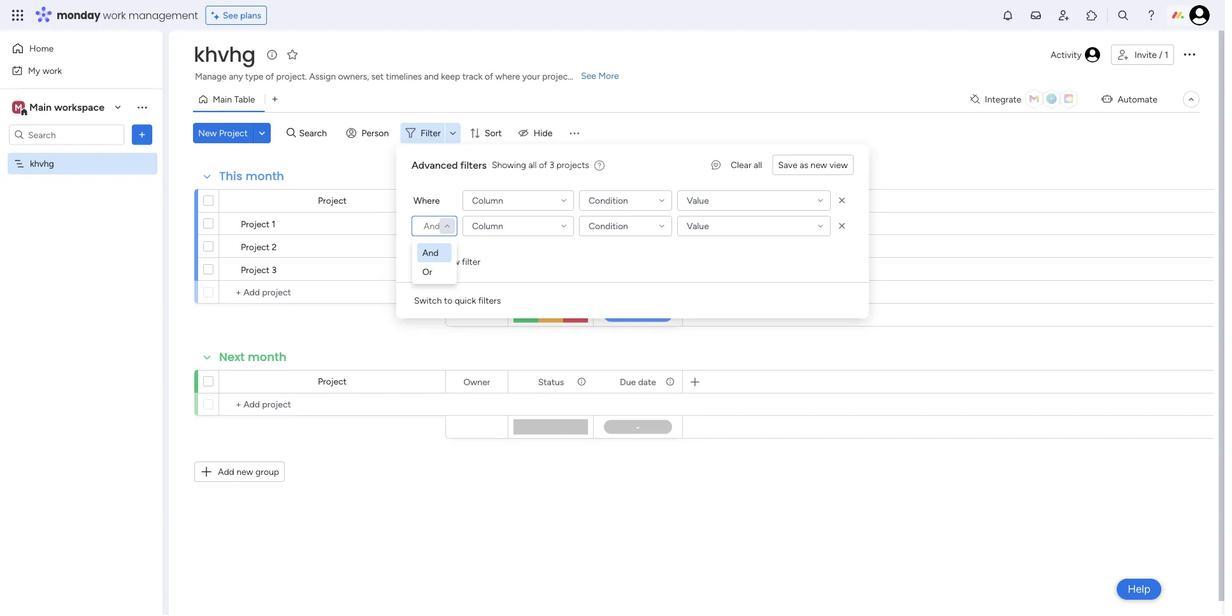 Task type: vqa. For each thing, say whether or not it's contained in the screenshot.
the Status
yes



Task type: locate. For each thing, give the bounding box(es) containing it.
0 vertical spatial work
[[103, 8, 126, 22]]

0 vertical spatial new
[[811, 160, 827, 170]]

1 vertical spatial column
[[472, 221, 503, 232]]

gary orlando image
[[1189, 5, 1210, 25]]

1 date from the top
[[638, 196, 656, 206]]

date
[[638, 196, 656, 206], [638, 377, 656, 387]]

see left more
[[581, 70, 596, 81]]

nov 13
[[627, 218, 653, 228]]

work for my
[[42, 65, 62, 76]]

1 vertical spatial status
[[538, 377, 564, 387]]

sort
[[485, 128, 502, 139]]

2 horizontal spatial of
[[539, 160, 547, 170]]

all right clear
[[754, 160, 762, 170]]

column information image for due date
[[665, 196, 675, 206]]

condition up v2 overdue deadline image
[[589, 195, 628, 206]]

0 vertical spatial month
[[246, 168, 284, 184]]

0 vertical spatial 1
[[1165, 49, 1168, 60]]

1 vertical spatial date
[[638, 377, 656, 387]]

owner for 2nd owner field from the bottom
[[463, 196, 490, 206]]

work right my
[[42, 65, 62, 76]]

manage any type of project. assign owners, set timelines and keep track of where your project stands.
[[195, 71, 602, 82]]

advanced filters showing all of 3 projects
[[412, 159, 589, 171]]

2 column from the top
[[472, 221, 503, 232]]

see plans button
[[206, 6, 267, 25]]

month for this month
[[246, 168, 284, 184]]

new left filter
[[443, 256, 460, 267]]

this month
[[219, 168, 284, 184]]

1 horizontal spatial work
[[103, 8, 126, 22]]

0 horizontal spatial see
[[223, 10, 238, 21]]

1 horizontal spatial all
[[754, 160, 762, 170]]

khvhg list box
[[0, 150, 162, 347]]

1 vertical spatial see
[[581, 70, 596, 81]]

1 vertical spatial khvhg
[[30, 158, 54, 169]]

0 horizontal spatial column information image
[[577, 196, 587, 206]]

0 horizontal spatial of
[[266, 71, 274, 82]]

main for main table
[[213, 94, 232, 105]]

add new group
[[218, 467, 279, 478]]

0 vertical spatial and
[[424, 221, 440, 232]]

learn more image
[[594, 160, 605, 172]]

2 status from the top
[[538, 377, 564, 387]]

0 horizontal spatial work
[[42, 65, 62, 76]]

1 horizontal spatial new
[[443, 256, 460, 267]]

activity button
[[1046, 45, 1106, 65]]

0 horizontal spatial column information image
[[577, 377, 587, 387]]

0 vertical spatial due date field
[[617, 194, 659, 208]]

filters down sort popup button
[[460, 159, 487, 171]]

0 vertical spatial due
[[620, 196, 636, 206]]

sort button
[[464, 123, 509, 143]]

management
[[129, 8, 198, 22]]

main right workspace image
[[29, 101, 52, 113]]

work
[[103, 8, 126, 22], [42, 65, 62, 76]]

khvhg
[[194, 40, 255, 69], [30, 158, 54, 169]]

Due date field
[[617, 194, 659, 208], [617, 375, 659, 389]]

new
[[811, 160, 827, 170], [443, 256, 460, 267], [237, 467, 253, 478]]

0 vertical spatial status field
[[535, 194, 567, 208]]

new
[[198, 128, 217, 139]]

owners,
[[338, 71, 369, 82]]

1 horizontal spatial column information image
[[665, 377, 675, 387]]

project
[[219, 128, 248, 139], [318, 195, 347, 206], [241, 219, 270, 229], [241, 241, 270, 252], [241, 264, 270, 275], [318, 376, 347, 387]]

view
[[830, 160, 848, 170]]

1 horizontal spatial 3
[[550, 160, 554, 170]]

1 condition from the top
[[589, 195, 628, 206]]

Owner field
[[460, 194, 493, 208], [460, 375, 493, 389]]

option
[[0, 152, 162, 155]]

group
[[255, 467, 279, 478]]

1 vertical spatial filters
[[478, 295, 501, 306]]

1 value from the top
[[687, 195, 709, 206]]

condition right it
[[589, 221, 628, 232]]

my
[[28, 65, 40, 76]]

3 inside advanced filters showing all of 3 projects
[[550, 160, 554, 170]]

column down advanced filters showing all of 3 projects
[[472, 195, 503, 206]]

1 column information image from the left
[[577, 377, 587, 387]]

and right "+" at the left of the page
[[422, 248, 439, 258]]

0 vertical spatial owner field
[[460, 194, 493, 208]]

1 horizontal spatial main
[[213, 94, 232, 105]]

column information image
[[577, 196, 587, 206], [665, 196, 675, 206]]

of left projects
[[539, 160, 547, 170]]

2 column information image from the left
[[665, 377, 675, 387]]

add
[[424, 256, 441, 267], [218, 467, 234, 478]]

add new group button
[[194, 462, 285, 482]]

condition for remove sort image
[[589, 221, 628, 232]]

due
[[620, 196, 636, 206], [620, 377, 636, 387]]

see inside button
[[223, 10, 238, 21]]

1 horizontal spatial khvhg
[[194, 40, 255, 69]]

1 vertical spatial due date field
[[617, 375, 659, 389]]

Status field
[[535, 194, 567, 208], [535, 375, 567, 389]]

work for monday
[[103, 8, 126, 22]]

all right showing
[[528, 160, 537, 170]]

main inside button
[[213, 94, 232, 105]]

home button
[[8, 38, 137, 59]]

0 vertical spatial date
[[638, 196, 656, 206]]

1 up 2
[[272, 219, 275, 229]]

of right 'type'
[[266, 71, 274, 82]]

new inside button
[[443, 256, 460, 267]]

work right monday
[[103, 8, 126, 22]]

next
[[219, 349, 245, 365]]

0 vertical spatial add
[[424, 256, 441, 267]]

0 horizontal spatial main
[[29, 101, 52, 113]]

search everything image
[[1117, 9, 1130, 22]]

month inside next month field
[[248, 349, 286, 365]]

This month field
[[216, 168, 287, 185]]

save as new view button
[[772, 155, 854, 175]]

1 vertical spatial due
[[620, 377, 636, 387]]

/
[[1159, 49, 1163, 60]]

owner
[[463, 196, 490, 206], [463, 377, 490, 387]]

0 vertical spatial filters
[[460, 159, 487, 171]]

condition for remove sort icon
[[589, 195, 628, 206]]

integrate
[[985, 94, 1022, 105]]

2 all from the left
[[754, 160, 762, 170]]

clear all button
[[726, 155, 767, 175]]

main
[[213, 94, 232, 105], [29, 101, 52, 113]]

0 vertical spatial + add project text field
[[226, 285, 440, 300]]

owner for second owner field from the top of the page
[[463, 377, 490, 387]]

3 down 2
[[272, 264, 277, 275]]

0 vertical spatial condition
[[589, 195, 628, 206]]

1 vertical spatial value
[[687, 221, 709, 232]]

and
[[424, 221, 440, 232], [422, 248, 439, 258]]

khvhg field
[[190, 40, 259, 69]]

remove sort image
[[836, 220, 849, 233]]

1 vertical spatial new
[[443, 256, 460, 267]]

column information image
[[577, 377, 587, 387], [665, 377, 675, 387]]

1 vertical spatial status field
[[535, 375, 567, 389]]

help button
[[1117, 579, 1161, 600]]

1 all from the left
[[528, 160, 537, 170]]

1 horizontal spatial column information image
[[665, 196, 675, 206]]

on
[[559, 219, 570, 230]]

value for remove sort icon
[[687, 195, 709, 206]]

1 right /
[[1165, 49, 1168, 60]]

work inside button
[[42, 65, 62, 76]]

apps image
[[1086, 9, 1098, 22]]

value for remove sort image
[[687, 221, 709, 232]]

1
[[1165, 49, 1168, 60], [272, 219, 275, 229]]

0 vertical spatial owner
[[463, 196, 490, 206]]

of
[[266, 71, 274, 82], [485, 71, 493, 82], [539, 160, 547, 170]]

2 owner from the top
[[463, 377, 490, 387]]

1 horizontal spatial 1
[[1165, 49, 1168, 60]]

invite members image
[[1058, 9, 1070, 22]]

column
[[472, 195, 503, 206], [472, 221, 503, 232]]

project inside button
[[219, 128, 248, 139]]

add left group
[[218, 467, 234, 478]]

main inside the workspace selection element
[[29, 101, 52, 113]]

workspace selection element
[[12, 100, 106, 116]]

Next month field
[[216, 349, 290, 366]]

khvhg inside khvhg list box
[[30, 158, 54, 169]]

v2 search image
[[287, 126, 296, 140]]

of right track
[[485, 71, 493, 82]]

0 vertical spatial khvhg
[[194, 40, 255, 69]]

2 column information image from the left
[[665, 196, 675, 206]]

0 vertical spatial due date
[[620, 196, 656, 206]]

13
[[645, 218, 653, 228]]

2 value from the top
[[687, 221, 709, 232]]

switch to quick filters
[[414, 295, 501, 306]]

help image
[[1145, 9, 1158, 22]]

khvhg down search in workspace field
[[30, 158, 54, 169]]

1 vertical spatial 1
[[272, 219, 275, 229]]

0 horizontal spatial add
[[218, 467, 234, 478]]

1 inside button
[[1165, 49, 1168, 60]]

column up filter
[[472, 221, 503, 232]]

2 condition from the top
[[589, 221, 628, 232]]

1 vertical spatial 3
[[272, 264, 277, 275]]

1 horizontal spatial see
[[581, 70, 596, 81]]

date for 2nd due date field from the top
[[638, 377, 656, 387]]

main left table
[[213, 94, 232, 105]]

see left the plans
[[223, 10, 238, 21]]

remove sort image
[[836, 194, 849, 207]]

1 owner from the top
[[463, 196, 490, 206]]

angle down image
[[259, 128, 265, 138]]

where
[[413, 195, 440, 206]]

menu image
[[568, 127, 581, 140]]

new left group
[[237, 467, 253, 478]]

1 vertical spatial work
[[42, 65, 62, 76]]

main workspace
[[29, 101, 104, 113]]

1 vertical spatial add
[[218, 467, 234, 478]]

any
[[229, 71, 243, 82]]

switch
[[414, 295, 442, 306]]

due date
[[620, 196, 656, 206], [620, 377, 656, 387]]

0 horizontal spatial 3
[[272, 264, 277, 275]]

advanced
[[412, 159, 458, 171]]

new right the as
[[811, 160, 827, 170]]

month right this
[[246, 168, 284, 184]]

3 left projects
[[550, 160, 554, 170]]

0 horizontal spatial khvhg
[[30, 158, 54, 169]]

1 owner field from the top
[[460, 194, 493, 208]]

project
[[542, 71, 571, 82]]

1 vertical spatial condition
[[589, 221, 628, 232]]

1 horizontal spatial add
[[424, 256, 441, 267]]

add right "+" at the left of the page
[[424, 256, 441, 267]]

value
[[687, 195, 709, 206], [687, 221, 709, 232]]

0 vertical spatial status
[[538, 196, 564, 206]]

save
[[778, 160, 797, 170]]

to
[[444, 295, 453, 306]]

activity
[[1051, 49, 1082, 60]]

1 + add project text field from the top
[[226, 285, 440, 300]]

1 vertical spatial + add project text field
[[226, 397, 440, 412]]

filters right quick
[[478, 295, 501, 306]]

0 vertical spatial column
[[472, 195, 503, 206]]

+
[[417, 256, 422, 267]]

1 vertical spatial owner
[[463, 377, 490, 387]]

home
[[29, 43, 54, 54]]

0 vertical spatial value
[[687, 195, 709, 206]]

0 horizontal spatial all
[[528, 160, 537, 170]]

khvhg up any in the top of the page
[[194, 40, 255, 69]]

all inside advanced filters showing all of 3 projects
[[528, 160, 537, 170]]

0 horizontal spatial 1
[[272, 219, 275, 229]]

1 vertical spatial owner field
[[460, 375, 493, 389]]

1 vertical spatial due date
[[620, 377, 656, 387]]

0 vertical spatial 3
[[550, 160, 554, 170]]

0 vertical spatial see
[[223, 10, 238, 21]]

month
[[246, 168, 284, 184], [248, 349, 286, 365]]

month right next
[[248, 349, 286, 365]]

dapulse integrations image
[[970, 95, 980, 104]]

see for see more
[[581, 70, 596, 81]]

2 horizontal spatial new
[[811, 160, 827, 170]]

1 vertical spatial month
[[248, 349, 286, 365]]

where
[[495, 71, 520, 82]]

invite / 1 button
[[1111, 45, 1174, 65]]

month inside this month field
[[246, 168, 284, 184]]

month for next month
[[248, 349, 286, 365]]

+ Add project text field
[[226, 285, 440, 300], [226, 397, 440, 412]]

options image
[[136, 128, 148, 141]]

1 due date field from the top
[[617, 194, 659, 208]]

2 date from the top
[[638, 377, 656, 387]]

column for remove sort image
[[472, 221, 503, 232]]

this
[[219, 168, 242, 184]]

1 column information image from the left
[[577, 196, 587, 206]]

2 vertical spatial new
[[237, 467, 253, 478]]

all
[[528, 160, 537, 170], [754, 160, 762, 170]]

clear
[[731, 160, 752, 170]]

2 due date field from the top
[[617, 375, 659, 389]]

new project button
[[193, 123, 253, 143]]

all inside button
[[754, 160, 762, 170]]

and down the where
[[424, 221, 440, 232]]

column for remove sort icon
[[472, 195, 503, 206]]

workspace image
[[12, 100, 25, 114]]

filters inside button
[[478, 295, 501, 306]]

column information image for due date
[[665, 377, 675, 387]]

1 column from the top
[[472, 195, 503, 206]]



Task type: describe. For each thing, give the bounding box(es) containing it.
2
[[272, 241, 277, 252]]

collapse board header image
[[1186, 94, 1196, 104]]

stands.
[[573, 71, 602, 82]]

working
[[524, 219, 557, 230]]

1 due date from the top
[[620, 196, 656, 206]]

2 due date from the top
[[620, 377, 656, 387]]

Search in workspace field
[[27, 127, 106, 142]]

workspace options image
[[136, 101, 148, 114]]

help
[[1128, 583, 1151, 596]]

add inside button
[[424, 256, 441, 267]]

monday
[[57, 8, 100, 22]]

main for main workspace
[[29, 101, 52, 113]]

see for see plans
[[223, 10, 238, 21]]

next month
[[219, 349, 286, 365]]

workspace
[[54, 101, 104, 113]]

0 horizontal spatial new
[[237, 467, 253, 478]]

filter
[[462, 256, 481, 267]]

column information image for status
[[577, 377, 587, 387]]

my work
[[28, 65, 62, 76]]

person button
[[341, 123, 396, 143]]

filter
[[421, 128, 441, 139]]

of inside advanced filters showing all of 3 projects
[[539, 160, 547, 170]]

inbox image
[[1030, 9, 1042, 22]]

Search field
[[296, 124, 334, 142]]

project 2
[[241, 241, 277, 252]]

save as new view
[[778, 160, 848, 170]]

add inside button
[[218, 467, 234, 478]]

add to favorites image
[[286, 48, 299, 61]]

and
[[424, 71, 439, 82]]

my work button
[[8, 60, 137, 81]]

+ add new filter
[[417, 256, 481, 267]]

main table
[[213, 94, 255, 105]]

1 horizontal spatial of
[[485, 71, 493, 82]]

1 status from the top
[[538, 196, 564, 206]]

more
[[598, 70, 619, 81]]

show board description image
[[264, 48, 280, 61]]

nov
[[627, 218, 643, 228]]

hide button
[[513, 123, 560, 143]]

date for 2nd due date field from the bottom
[[638, 196, 656, 206]]

main table button
[[193, 89, 265, 110]]

set
[[371, 71, 384, 82]]

2 owner field from the top
[[460, 375, 493, 389]]

project.
[[276, 71, 307, 82]]

person
[[362, 128, 389, 139]]

manage
[[195, 71, 227, 82]]

select product image
[[11, 9, 24, 22]]

quick
[[455, 295, 476, 306]]

autopilot image
[[1102, 91, 1113, 107]]

+ add new filter button
[[412, 252, 486, 272]]

invite / 1
[[1135, 49, 1168, 60]]

assign
[[309, 71, 336, 82]]

project 1
[[241, 219, 275, 229]]

monday work management
[[57, 8, 198, 22]]

column information image for status
[[577, 196, 587, 206]]

timelines
[[386, 71, 422, 82]]

new project
[[198, 128, 248, 139]]

v2 user feedback image
[[712, 158, 721, 172]]

clear all
[[731, 160, 762, 170]]

2 + add project text field from the top
[[226, 397, 440, 412]]

filter button
[[400, 123, 461, 143]]

keep
[[441, 71, 460, 82]]

1 due from the top
[[620, 196, 636, 206]]

add view image
[[272, 95, 277, 104]]

as
[[800, 160, 808, 170]]

showing
[[492, 160, 526, 170]]

working on it
[[524, 219, 577, 230]]

projects
[[557, 160, 589, 170]]

table
[[234, 94, 255, 105]]

plans
[[240, 10, 261, 21]]

new for filter
[[443, 256, 460, 267]]

track
[[462, 71, 483, 82]]

arrow down image
[[445, 126, 461, 141]]

v2 overdue deadline image
[[598, 218, 608, 230]]

options image
[[1182, 46, 1197, 62]]

or
[[422, 267, 432, 277]]

2 due from the top
[[620, 377, 636, 387]]

project 3
[[241, 264, 277, 275]]

it
[[572, 219, 577, 230]]

see more link
[[580, 69, 620, 82]]

type
[[245, 71, 263, 82]]

see plans
[[223, 10, 261, 21]]

notifications image
[[1002, 9, 1014, 22]]

m
[[15, 102, 22, 113]]

hide
[[534, 128, 553, 139]]

1 vertical spatial and
[[422, 248, 439, 258]]

2 status field from the top
[[535, 375, 567, 389]]

see more
[[581, 70, 619, 81]]

your
[[522, 71, 540, 82]]

automate
[[1118, 94, 1158, 105]]

new for view
[[811, 160, 827, 170]]

invite
[[1135, 49, 1157, 60]]

1 status field from the top
[[535, 194, 567, 208]]

switch to quick filters button
[[409, 291, 506, 311]]



